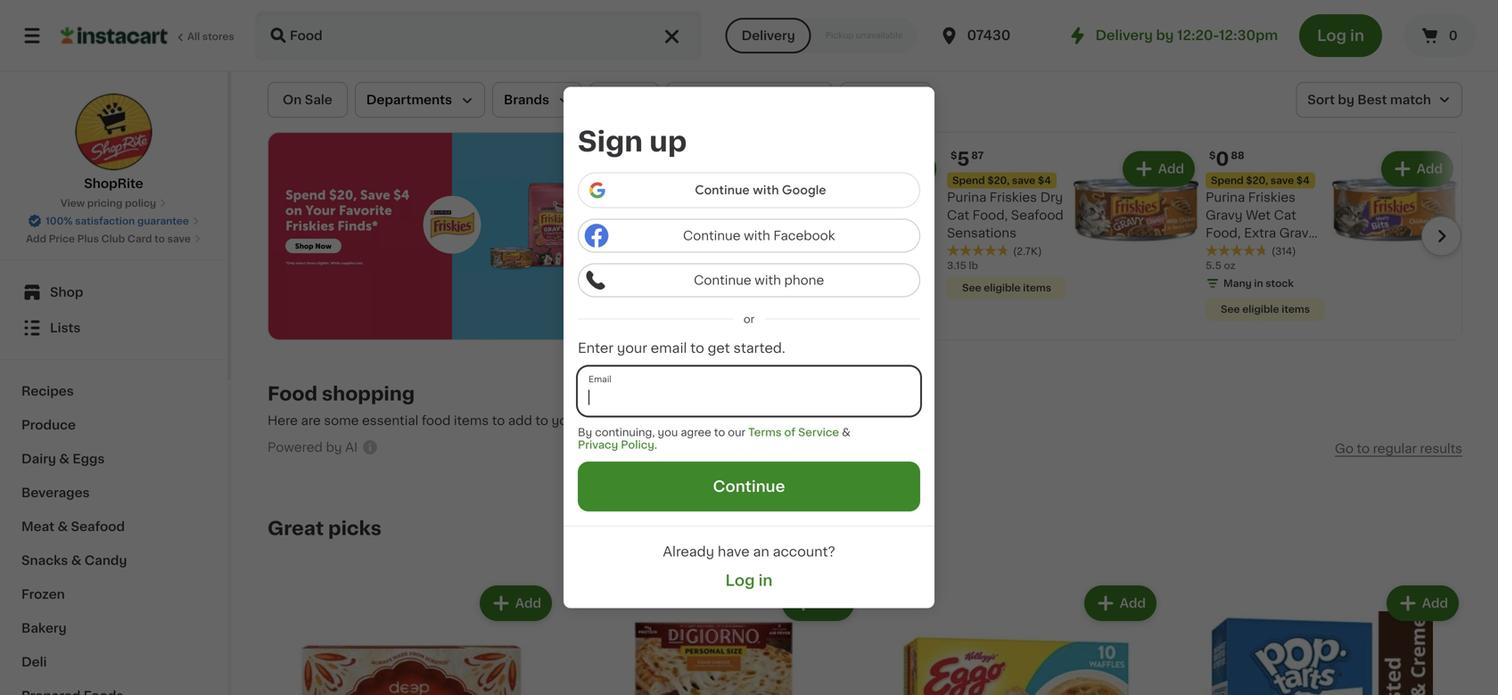 Task type: vqa. For each thing, say whether or not it's contained in the screenshot.
bottommost eligible
yes



Task type: locate. For each thing, give the bounding box(es) containing it.
to left "get"
[[690, 342, 704, 355]]

0 horizontal spatial all
[[187, 32, 200, 41]]

dairy & eggs link
[[11, 442, 217, 476]]

2 spend $20, save $4 from the left
[[1211, 176, 1310, 186]]

0 vertical spatial all
[[187, 32, 200, 41]]

see
[[962, 283, 982, 293], [1221, 305, 1240, 314]]

12:20-
[[1177, 29, 1219, 42]]

already
[[663, 546, 714, 559]]

items down stock
[[1282, 305, 1310, 314]]

0 vertical spatial log in
[[1317, 28, 1365, 43]]

& inside meat & seafood link
[[57, 521, 68, 533]]

1 horizontal spatial spend $20, save $4
[[1211, 176, 1310, 186]]

stock
[[651, 193, 698, 208]]

$ 0 88
[[1209, 150, 1245, 169]]

1 horizontal spatial see
[[1221, 305, 1240, 314]]

purina
[[947, 191, 987, 204], [1206, 191, 1245, 204]]

add
[[900, 163, 926, 175], [1158, 163, 1184, 175], [1417, 163, 1443, 175], [26, 234, 46, 244], [515, 597, 541, 610], [818, 597, 844, 610], [1120, 597, 1146, 610], [1422, 597, 1448, 610]]

0 horizontal spatial see eligible items button
[[947, 277, 1067, 300]]

0 horizontal spatial purina
[[947, 191, 987, 204]]

save up purina friskies dry cat food, seafood sensations
[[1012, 176, 1036, 186]]

friskies for 0
[[1248, 191, 1296, 204]]

& left eggs
[[59, 453, 70, 466]]

friskies inside purina friskies gravy wet cat food, extra gravy chunky with chicken in savory gravy
[[1248, 191, 1296, 204]]

88
[[1231, 151, 1245, 161]]

friskies inside purina friskies dry cat food, seafood sensations
[[990, 191, 1037, 204]]

2 $ from the left
[[1209, 151, 1216, 161]]

$ for 5
[[951, 151, 957, 161]]

seafood down 'dry'
[[1011, 209, 1064, 222]]

cat inside purina friskies gravy wet cat food, extra gravy chunky with chicken in savory gravy
[[1274, 209, 1297, 222]]

0 horizontal spatial seafood
[[71, 521, 125, 533]]

many
[[1224, 279, 1252, 289]]

0 vertical spatial continue
[[683, 229, 741, 242]]

phone
[[784, 274, 824, 287]]

to right go
[[1357, 443, 1370, 455]]

friskies left 'dry'
[[990, 191, 1037, 204]]

with down save at the top of the page
[[744, 229, 770, 242]]

& right meat
[[57, 521, 68, 533]]

food, up chunky
[[1206, 227, 1241, 240]]

gravy left wet
[[1206, 209, 1243, 222]]

1 horizontal spatial items
[[1023, 283, 1052, 293]]

many in stock
[[1224, 279, 1294, 289]]

on sale button
[[268, 82, 348, 118]]

continue down our
[[713, 479, 785, 495]]

delivery by 12:20-12:30pm
[[1096, 29, 1278, 42]]

seafood up candy at the left
[[71, 521, 125, 533]]

2 vertical spatial continue
[[713, 479, 785, 495]]

see eligible items button down many in stock
[[1206, 298, 1325, 321]]

0 vertical spatial log
[[1317, 28, 1347, 43]]

by for delivery
[[1156, 29, 1174, 42]]

& inside the by continuing, you agree to our terms of service & privacy policy .
[[842, 428, 851, 438]]

1 horizontal spatial by
[[1156, 29, 1174, 42]]

see down many
[[1221, 305, 1240, 314]]

0 horizontal spatial view
[[61, 198, 85, 208]]

1 vertical spatial items
[[1282, 305, 1310, 314]]

view for view all
[[651, 250, 675, 260]]

eggs
[[73, 453, 105, 466]]

all left stores
[[187, 32, 200, 41]]

0 vertical spatial eligible
[[984, 283, 1021, 293]]

0 horizontal spatial eligible
[[984, 283, 1021, 293]]

$4 up purina friskies gravy wet cat food, extra gravy chunky with chicken in savory gravy
[[1297, 176, 1310, 186]]

spend $20, save $4
[[952, 176, 1051, 186], [1211, 176, 1310, 186]]

& inside dairy & eggs 'link'
[[59, 453, 70, 466]]

all stores
[[187, 32, 234, 41]]

1 horizontal spatial $20,
[[1246, 176, 1268, 186]]

0 horizontal spatial log
[[726, 573, 755, 588]]

gravy
[[1206, 209, 1243, 222], [1280, 227, 1317, 240], [1206, 281, 1243, 293]]

0 horizontal spatial $20,
[[988, 176, 1010, 186]]

bakery link
[[11, 612, 217, 646]]

shop
[[50, 286, 83, 299]]

$20, up wet
[[1246, 176, 1268, 186]]

0 vertical spatial by
[[1156, 29, 1174, 42]]

are
[[301, 414, 321, 427]]

0 horizontal spatial items
[[454, 414, 489, 427]]

friskies for 5
[[990, 191, 1037, 204]]

see for 0
[[1221, 305, 1240, 314]]

log down the have
[[726, 573, 755, 588]]

100%
[[46, 216, 73, 226]]

bakery
[[21, 623, 67, 635]]

policy
[[125, 198, 156, 208]]

all
[[187, 32, 200, 41], [678, 250, 690, 260]]

eligible down many in stock
[[1243, 305, 1279, 314]]

picks
[[328, 519, 382, 538]]

& left candy at the left
[[71, 555, 81, 567]]

view
[[61, 198, 85, 208], [651, 250, 675, 260]]

1 $ from the left
[[951, 151, 957, 161]]

$ inside the $ 5 87
[[951, 151, 957, 161]]

1 horizontal spatial food,
[[1206, 227, 1241, 240]]

delivery inside button
[[742, 29, 795, 42]]

0 horizontal spatial food,
[[973, 209, 1008, 222]]

log right 12:30pm
[[1317, 28, 1347, 43]]

1 horizontal spatial your
[[617, 342, 647, 355]]

$4
[[1038, 176, 1051, 186], [1297, 176, 1310, 186]]

save down guarantee
[[167, 234, 191, 244]]

0 horizontal spatial spend $20, save $4
[[952, 176, 1051, 186]]

dry
[[1040, 191, 1063, 204]]

$4 up 'dry'
[[1038, 176, 1051, 186]]

0 horizontal spatial see
[[962, 283, 982, 293]]

1 horizontal spatial 0
[[1449, 29, 1458, 42]]

on sale
[[283, 94, 332, 106]]

1 horizontal spatial $
[[1209, 151, 1216, 161]]

stores
[[202, 32, 234, 41]]

see eligible items down lb in the right top of the page
[[962, 283, 1052, 293]]

spend for 0
[[1211, 176, 1244, 186]]

1 horizontal spatial see eligible items button
[[1206, 298, 1325, 321]]

view up 100%
[[61, 198, 85, 208]]

save up wet
[[1271, 176, 1294, 186]]

add price plus club card to save
[[26, 234, 191, 244]]

$ for 0
[[1209, 151, 1216, 161]]

1 vertical spatial with
[[755, 274, 781, 287]]

None search field
[[255, 11, 702, 61]]

1 horizontal spatial eligible
[[1243, 305, 1279, 314]]

see eligible items for 5
[[962, 283, 1052, 293]]

add
[[508, 414, 532, 427]]

2 friskies from the left
[[1248, 191, 1296, 204]]

meat & seafood link
[[11, 510, 217, 544]]

delivery
[[1096, 29, 1153, 42], [742, 29, 795, 42]]

spend down the $ 5 87
[[952, 176, 985, 186]]

1 horizontal spatial delivery
[[1096, 29, 1153, 42]]

2 spend from the left
[[1211, 176, 1244, 186]]

in down an
[[759, 573, 773, 588]]

1 horizontal spatial log
[[1317, 28, 1347, 43]]

1 vertical spatial view
[[651, 250, 675, 260]]

product group
[[815, 148, 1067, 303], [1074, 148, 1325, 325], [268, 582, 556, 696], [570, 582, 858, 696], [872, 582, 1160, 696], [1175, 582, 1463, 696]]

facebook
[[774, 229, 835, 242]]

0 horizontal spatial spend
[[952, 176, 985, 186]]

your
[[617, 342, 647, 355], [552, 414, 580, 427]]

0 vertical spatial items
[[1023, 283, 1052, 293]]

to down guarantee
[[154, 234, 165, 244]]

& right service
[[842, 428, 851, 438]]

delivery by 12:20-12:30pm link
[[1067, 25, 1278, 46]]

grocery
[[583, 414, 632, 427]]

continue up or
[[694, 274, 752, 287]]

in left stock
[[1254, 279, 1263, 289]]

0 vertical spatial your
[[617, 342, 647, 355]]

1 vertical spatial all
[[678, 250, 690, 260]]

100% satisfaction guarantee button
[[28, 210, 200, 228]]

card
[[127, 234, 152, 244]]

★★★★★
[[947, 244, 1010, 257], [947, 244, 1010, 257], [1206, 244, 1268, 257], [1206, 244, 1268, 257]]

& for seafood
[[57, 521, 68, 533]]

1 purina from the left
[[947, 191, 987, 204]]

$ left 87 at the top right
[[951, 151, 957, 161]]

0 inside 'button'
[[1449, 29, 1458, 42]]

recipes
[[21, 385, 74, 398]]

1 horizontal spatial $4
[[1297, 176, 1310, 186]]

0 vertical spatial log in button
[[1299, 14, 1382, 57]]

(2.7k)
[[1013, 247, 1042, 257]]

spend $20, save $4 down '88'
[[1211, 176, 1310, 186]]

see down lb in the right top of the page
[[962, 283, 982, 293]]

your right enter
[[617, 342, 647, 355]]

friskies up wet
[[1248, 191, 1296, 204]]

items right food
[[454, 414, 489, 427]]

purina inside purina friskies gravy wet cat food, extra gravy chunky with chicken in savory gravy
[[1206, 191, 1245, 204]]

& inside snacks & candy link
[[71, 555, 81, 567]]

87
[[971, 151, 984, 161]]

essential
[[362, 414, 418, 427]]

2 $4 from the left
[[1297, 176, 1310, 186]]

1 vertical spatial see eligible items
[[1221, 305, 1310, 314]]

1 vertical spatial log in button
[[704, 571, 794, 591]]

continue for continue
[[713, 479, 785, 495]]

great picks
[[268, 519, 382, 538]]

1 vertical spatial food,
[[1206, 227, 1241, 240]]

1 $20, from the left
[[988, 176, 1010, 186]]

view down the spo
[[651, 250, 675, 260]]

purina image
[[651, 148, 683, 180]]

1 vertical spatial continue
[[694, 274, 752, 287]]

continue with facebook
[[683, 229, 835, 242]]

in up many in stock
[[1260, 263, 1271, 275]]

0 vertical spatial 0
[[1449, 29, 1458, 42]]

have
[[718, 546, 750, 559]]

up
[[701, 193, 724, 208]]

see eligible items button
[[947, 277, 1067, 300], [1206, 298, 1325, 321]]

1 horizontal spatial friskies
[[1248, 191, 1296, 204]]

enter
[[578, 342, 614, 355]]

gravy down chicken
[[1206, 281, 1243, 293]]

sale
[[305, 94, 332, 106]]

0 horizontal spatial $4
[[1038, 176, 1051, 186]]

in inside purina friskies gravy wet cat food, extra gravy chunky with chicken in savory gravy
[[1260, 263, 1271, 275]]

purina down the $ 5 87
[[947, 191, 987, 204]]

0 horizontal spatial friskies
[[990, 191, 1037, 204]]

cat up sensations
[[947, 209, 970, 222]]

spend
[[952, 176, 985, 186], [1211, 176, 1244, 186]]

cat right wet
[[1274, 209, 1297, 222]]

to inside add price plus club card to save link
[[154, 234, 165, 244]]

& right the "up"
[[727, 193, 740, 208]]

continue
[[683, 229, 741, 242], [694, 274, 752, 287], [713, 479, 785, 495]]

deli
[[21, 656, 47, 669]]

by left ai
[[326, 442, 342, 454]]

&
[[727, 193, 740, 208], [842, 428, 851, 438], [59, 453, 70, 466], [57, 521, 68, 533], [71, 555, 81, 567]]

eligible down (2.7k)
[[984, 283, 1021, 293]]

1 vertical spatial by
[[326, 442, 342, 454]]

0 vertical spatial food,
[[973, 209, 1008, 222]]

continue for continue with facebook
[[683, 229, 741, 242]]

in
[[1350, 28, 1365, 43], [1260, 263, 1271, 275], [1254, 279, 1263, 289], [759, 573, 773, 588]]

items down (2.7k)
[[1023, 283, 1052, 293]]

save for 0
[[1271, 176, 1294, 186]]

all stores link
[[61, 11, 235, 61]]

1 vertical spatial see
[[1221, 305, 1240, 314]]

with left phone
[[755, 274, 781, 287]]

here are some essential food items to add to your grocery list.
[[268, 414, 657, 427]]

0 horizontal spatial cat
[[947, 209, 970, 222]]

spend down $ 0 88
[[1211, 176, 1244, 186]]

0 vertical spatial see
[[962, 283, 982, 293]]

0 vertical spatial see eligible items
[[962, 283, 1052, 293]]

purina for 0
[[1206, 191, 1245, 204]]

seafood
[[1011, 209, 1064, 222], [71, 521, 125, 533]]

1 vertical spatial log in
[[726, 573, 773, 588]]

see eligible items button for 5
[[947, 277, 1067, 300]]

by left 12:20-
[[1156, 29, 1174, 42]]

0 vertical spatial seafood
[[1011, 209, 1064, 222]]

1 vertical spatial your
[[552, 414, 580, 427]]

0 vertical spatial with
[[744, 229, 770, 242]]

1 horizontal spatial spend
[[1211, 176, 1244, 186]]

gravy up (314)
[[1280, 227, 1317, 240]]

purina down $ 0 88
[[1206, 191, 1245, 204]]

$ left '88'
[[1209, 151, 1216, 161]]

1 horizontal spatial log in
[[1317, 28, 1365, 43]]

2 horizontal spatial items
[[1282, 305, 1310, 314]]

0 horizontal spatial delivery
[[742, 29, 795, 42]]

eligible
[[984, 283, 1021, 293], [1243, 305, 1279, 314]]

continue down the stock up & save spo nsored
[[683, 229, 741, 242]]

$20, for 0
[[1246, 176, 1268, 186]]

your up by
[[552, 414, 580, 427]]

pricing
[[87, 198, 123, 208]]

product group containing 5
[[815, 148, 1067, 303]]

0 vertical spatial view
[[61, 198, 85, 208]]

$ 5 87
[[951, 150, 984, 169]]

1 horizontal spatial purina
[[1206, 191, 1245, 204]]

$20, up purina friskies dry cat food, seafood sensations
[[988, 176, 1010, 186]]

2 $20, from the left
[[1246, 176, 1268, 186]]

spend $20, save $4 down 87 at the top right
[[952, 176, 1051, 186]]

log in
[[1317, 28, 1365, 43], [726, 573, 773, 588]]

1 $4 from the left
[[1038, 176, 1051, 186]]

eligible for 5
[[984, 283, 1021, 293]]

$ inside $ 0 88
[[1209, 151, 1216, 161]]

food, up sensations
[[973, 209, 1008, 222]]

5.5 oz
[[1206, 261, 1236, 271]]

1 horizontal spatial see eligible items
[[1221, 305, 1310, 314]]

$20,
[[988, 176, 1010, 186], [1246, 176, 1268, 186]]

go
[[1335, 443, 1354, 455]]

2 vertical spatial items
[[454, 414, 489, 427]]

0 horizontal spatial log in button
[[704, 571, 794, 591]]

see eligible items button down lb in the right top of the page
[[947, 277, 1067, 300]]

sign up
[[578, 129, 687, 156]]

3.15
[[947, 261, 967, 271]]

1 horizontal spatial cat
[[1274, 209, 1297, 222]]

0 horizontal spatial $
[[951, 151, 957, 161]]

1 vertical spatial eligible
[[1243, 305, 1279, 314]]

0 horizontal spatial see eligible items
[[962, 283, 1052, 293]]

1 horizontal spatial view
[[651, 250, 675, 260]]

2 horizontal spatial save
[[1271, 176, 1294, 186]]

1 horizontal spatial seafood
[[1011, 209, 1064, 222]]

0 horizontal spatial by
[[326, 442, 342, 454]]

2 purina from the left
[[1206, 191, 1245, 204]]

0 horizontal spatial save
[[167, 234, 191, 244]]

1 spend from the left
[[952, 176, 985, 186]]

see eligible items down many in stock
[[1221, 305, 1310, 314]]

1 vertical spatial 0
[[1216, 150, 1229, 169]]

all down the nsored
[[678, 250, 690, 260]]

1 spend $20, save $4 from the left
[[952, 176, 1051, 186]]

instacart logo image
[[61, 25, 168, 46]]

1 friskies from the left
[[990, 191, 1037, 204]]

2 cat from the left
[[1274, 209, 1297, 222]]

purina inside purina friskies dry cat food, seafood sensations
[[947, 191, 987, 204]]

1 cat from the left
[[947, 209, 970, 222]]

to left our
[[714, 428, 725, 438]]

powered by ai link
[[268, 439, 379, 461]]

1 horizontal spatial save
[[1012, 176, 1036, 186]]



Task type: describe. For each thing, give the bounding box(es) containing it.
recipes link
[[11, 375, 217, 408]]

07430 button
[[939, 11, 1046, 61]]

3.15 lb
[[947, 261, 978, 271]]

agree
[[681, 428, 711, 438]]

spend for 5
[[952, 176, 985, 186]]

already have an account?
[[663, 546, 835, 559]]

ai
[[345, 442, 358, 454]]

stock up & save spo nsored
[[651, 193, 783, 224]]

5
[[957, 150, 970, 169]]

& inside the stock up & save spo nsored
[[727, 193, 740, 208]]

with for facebook
[[744, 229, 770, 242]]

lists
[[50, 322, 81, 334]]

privacy policy link
[[578, 439, 655, 451]]

save for 5
[[1012, 176, 1036, 186]]

purina friskies image
[[268, 133, 636, 340]]

in left 0 'button'
[[1350, 28, 1365, 43]]

purina for 5
[[947, 191, 987, 204]]

add link
[[1332, 148, 1498, 294]]

cat inside purina friskies dry cat food, seafood sensations
[[947, 209, 970, 222]]

produce
[[21, 419, 76, 432]]

club
[[101, 234, 125, 244]]

$4 for 5
[[1038, 176, 1051, 186]]

dairy
[[21, 453, 56, 466]]

to inside go to regular results button
[[1357, 443, 1370, 455]]

snacks & candy link
[[11, 544, 217, 578]]

enter your email to get started.
[[578, 342, 786, 355]]

email
[[651, 342, 687, 355]]

to inside the by continuing, you agree to our terms of service & privacy policy .
[[714, 428, 725, 438]]

see eligible items button for 0
[[1206, 298, 1325, 321]]

shopping
[[322, 385, 415, 403]]

produce link
[[11, 408, 217, 442]]

continuing,
[[595, 428, 655, 438]]

shoprite logo image
[[74, 93, 153, 171]]

list.
[[635, 414, 657, 427]]

powered by ai
[[268, 442, 358, 454]]

food, inside purina friskies dry cat food, seafood sensations
[[973, 209, 1008, 222]]

delivery for delivery by 12:20-12:30pm
[[1096, 29, 1153, 42]]

service type group
[[726, 18, 917, 54]]

dairy & eggs
[[21, 453, 105, 466]]

beverages link
[[11, 476, 217, 510]]

spend $20, save $4 for 0
[[1211, 176, 1310, 186]]

continue with facebook button
[[578, 219, 920, 253]]

items for 5
[[1023, 283, 1052, 293]]

by for powered
[[326, 442, 342, 454]]

with for phone
[[755, 274, 781, 287]]

Email email field
[[578, 367, 920, 416]]

continue button
[[578, 462, 920, 512]]

1 horizontal spatial log in button
[[1299, 14, 1382, 57]]

an
[[753, 546, 769, 559]]

0 horizontal spatial your
[[552, 414, 580, 427]]

shoprite link
[[74, 93, 153, 193]]

stock
[[1266, 279, 1294, 289]]

1 vertical spatial log
[[726, 573, 755, 588]]

terms of service link
[[748, 427, 839, 439]]

product group containing 0
[[1074, 148, 1325, 325]]

see for 5
[[962, 283, 982, 293]]

view pricing policy link
[[61, 196, 167, 210]]

view for view pricing policy
[[61, 198, 85, 208]]

continue with phone button
[[578, 263, 920, 297]]

go to regular results
[[1335, 443, 1463, 455]]

07430
[[967, 29, 1011, 42]]

seafood inside purina friskies dry cat food, seafood sensations
[[1011, 209, 1064, 222]]

continue for continue with phone
[[694, 274, 752, 287]]

here
[[268, 414, 298, 427]]

nsored
[[671, 214, 706, 224]]

by continuing, you agree to our terms of service & privacy policy .
[[578, 428, 851, 450]]

save
[[744, 193, 783, 208]]

items for 0
[[1282, 305, 1310, 314]]

food
[[422, 414, 451, 427]]

to left add in the bottom left of the page
[[492, 414, 505, 427]]

& for candy
[[71, 555, 81, 567]]

1 vertical spatial seafood
[[71, 521, 125, 533]]

$4 for 0
[[1297, 176, 1310, 186]]

sensations
[[947, 227, 1017, 240]]

spo
[[651, 214, 671, 224]]

satisfaction
[[75, 216, 135, 226]]

some
[[324, 414, 359, 427]]

continue with phone
[[694, 274, 824, 287]]

0 horizontal spatial log in
[[726, 573, 773, 588]]

.
[[655, 440, 657, 450]]

12:30pm
[[1219, 29, 1278, 42]]

plus
[[77, 234, 99, 244]]

1 vertical spatial gravy
[[1280, 227, 1317, 240]]

delivery for delivery
[[742, 29, 795, 42]]

view pricing policy
[[61, 198, 156, 208]]

candy
[[85, 555, 127, 567]]

policy
[[621, 440, 655, 450]]

0 vertical spatial gravy
[[1206, 209, 1243, 222]]

see eligible items for 0
[[1221, 305, 1310, 314]]

food, inside purina friskies gravy wet cat food, extra gravy chunky with chicken in savory gravy
[[1206, 227, 1241, 240]]

(314)
[[1272, 247, 1296, 257]]

100% satisfaction guarantee
[[46, 216, 189, 226]]

0 button
[[1404, 14, 1477, 57]]

deli link
[[11, 646, 217, 680]]

1 horizontal spatial all
[[678, 250, 690, 260]]

savory
[[1274, 263, 1317, 275]]

results
[[1420, 443, 1463, 455]]

started.
[[734, 342, 786, 355]]

sign
[[578, 129, 643, 156]]

5.5
[[1206, 261, 1222, 271]]

$20, for 5
[[988, 176, 1010, 186]]

frozen link
[[11, 578, 217, 612]]

& for eggs
[[59, 453, 70, 466]]

eligible for 0
[[1243, 305, 1279, 314]]

2 vertical spatial gravy
[[1206, 281, 1243, 293]]

snacks
[[21, 555, 68, 567]]

account?
[[773, 546, 835, 559]]

meat
[[21, 521, 54, 533]]

up
[[649, 129, 687, 156]]

or
[[744, 314, 755, 325]]

get
[[708, 342, 730, 355]]

to right add in the bottom left of the page
[[535, 414, 548, 427]]

purina friskies gravy wet cat food, extra gravy chunky with chicken in savory gravy
[[1206, 191, 1317, 293]]

0 horizontal spatial 0
[[1216, 150, 1229, 169]]

service
[[798, 428, 839, 438]]

spend $20, save $4 for 5
[[952, 176, 1051, 186]]

terms
[[748, 428, 782, 438]]

you
[[658, 428, 678, 438]]

shoprite
[[84, 177, 143, 190]]

regular
[[1373, 443, 1417, 455]]



